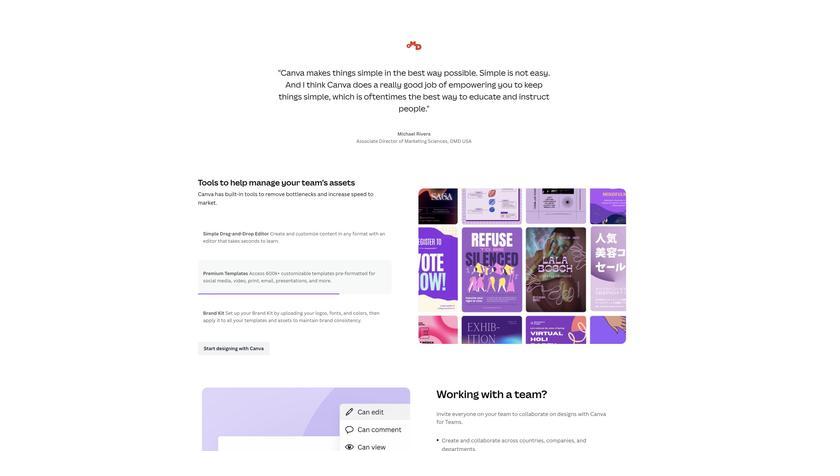 Task type: locate. For each thing, give the bounding box(es) containing it.
collaborate down team?
[[520, 411, 549, 418]]

the
[[393, 67, 406, 78], [409, 91, 422, 102]]

0 vertical spatial create
[[270, 231, 285, 237]]

create inside create and collaborate across countries, companies, and departments.
[[442, 437, 459, 444]]

way up job at the right of the page
[[427, 67, 443, 78]]

0 horizontal spatial on
[[478, 411, 484, 418]]

educate
[[470, 91, 501, 102]]

0 vertical spatial the
[[393, 67, 406, 78]]

1 horizontal spatial things
[[333, 67, 356, 78]]

companies,
[[547, 437, 576, 444]]

collaborate
[[520, 411, 549, 418], [472, 437, 501, 444]]

1 vertical spatial of
[[399, 138, 404, 144]]

your right "up"
[[241, 310, 251, 316]]

things
[[333, 67, 356, 78], [279, 91, 302, 102]]

2 horizontal spatial canva
[[591, 411, 607, 418]]

0 horizontal spatial assets
[[278, 317, 292, 324]]

templates
[[225, 270, 248, 277]]

things up does
[[333, 67, 356, 78]]

countries,
[[520, 437, 546, 444]]

and left customize
[[286, 231, 295, 237]]

1 horizontal spatial in
[[339, 231, 343, 237]]

1 vertical spatial things
[[279, 91, 302, 102]]

up
[[234, 310, 240, 316]]

premium
[[203, 270, 224, 277]]

best down job at the right of the page
[[423, 91, 441, 102]]

tools
[[245, 191, 258, 198]]

your left team
[[486, 411, 497, 418]]

0 horizontal spatial create
[[270, 231, 285, 237]]

video,
[[234, 278, 247, 284]]

think
[[307, 79, 326, 90]]

apply
[[203, 317, 216, 324]]

for down invite at right
[[437, 419, 444, 426]]

1 vertical spatial with
[[482, 387, 504, 401]]

and down by
[[268, 317, 277, 324]]

0 horizontal spatial is
[[357, 91, 363, 102]]

market.
[[198, 199, 217, 206]]

that
[[218, 238, 227, 244]]

brand up apply
[[203, 310, 217, 316]]

to right speed
[[368, 191, 374, 198]]

with right designs at the right
[[579, 411, 590, 418]]

1 horizontal spatial templates
[[312, 270, 335, 277]]

2 brand from the left
[[252, 310, 266, 316]]

drop
[[243, 231, 254, 237]]

of
[[439, 79, 447, 90], [399, 138, 404, 144]]

0 horizontal spatial templates
[[245, 317, 267, 324]]

1 horizontal spatial is
[[508, 67, 514, 78]]

a up team
[[506, 387, 513, 401]]

0 vertical spatial assets
[[330, 177, 355, 188]]

a
[[374, 79, 379, 90], [506, 387, 513, 401]]

1 horizontal spatial canva
[[328, 79, 351, 90]]

is left "not"
[[508, 67, 514, 78]]

tools to help manage your team's assets canva has built-in tools to remove bottlenecks and increase speed to market.
[[198, 177, 374, 206]]

0 horizontal spatial kit
[[218, 310, 224, 316]]

then
[[370, 310, 380, 316]]

brand left by
[[252, 310, 266, 316]]

assets
[[330, 177, 355, 188], [278, 317, 292, 324]]

0 vertical spatial canva
[[328, 79, 351, 90]]

easy.
[[531, 67, 551, 78]]

1 vertical spatial assets
[[278, 317, 292, 324]]

1 vertical spatial simple
[[203, 231, 219, 237]]

in inside create and customize content in any format with an editor that takes seconds to learn.
[[339, 231, 343, 237]]

1 vertical spatial templates
[[245, 317, 267, 324]]

you
[[498, 79, 513, 90]]

1 horizontal spatial of
[[439, 79, 447, 90]]

people."
[[399, 103, 430, 114]]

0 vertical spatial things
[[333, 67, 356, 78]]

kit left by
[[267, 310, 273, 316]]

content
[[320, 231, 337, 237]]

2 horizontal spatial with
[[579, 411, 590, 418]]

simple
[[358, 67, 383, 78]]

1 brand from the left
[[203, 310, 217, 316]]

to down editor
[[261, 238, 266, 244]]

2 vertical spatial canva
[[591, 411, 607, 418]]

on left designs at the right
[[550, 411, 557, 418]]

omd image
[[407, 41, 422, 50]]

marketing
[[405, 138, 427, 144]]

your up bottlenecks
[[282, 177, 300, 188]]

templates up more.
[[312, 270, 335, 277]]

across
[[502, 437, 519, 444]]

1 horizontal spatial on
[[550, 411, 557, 418]]

0 horizontal spatial things
[[279, 91, 302, 102]]

working
[[437, 387, 479, 401]]

of right job at the right of the page
[[439, 79, 447, 90]]

1 horizontal spatial assets
[[330, 177, 355, 188]]

with left an
[[369, 231, 379, 237]]

with up team
[[482, 387, 504, 401]]

to right it
[[221, 317, 226, 324]]

0 vertical spatial for
[[369, 270, 376, 277]]

create inside create and customize content in any format with an editor that takes seconds to learn.
[[270, 231, 285, 237]]

does
[[353, 79, 372, 90]]

0 vertical spatial templates
[[312, 270, 335, 277]]

1 horizontal spatial kit
[[267, 310, 273, 316]]

of down michael
[[399, 138, 404, 144]]

1 vertical spatial collaborate
[[472, 437, 501, 444]]

in
[[385, 67, 392, 78], [239, 191, 244, 198], [339, 231, 343, 237]]

2 vertical spatial with
[[579, 411, 590, 418]]

kit up it
[[218, 310, 224, 316]]

2 on from the left
[[550, 411, 557, 418]]

0 horizontal spatial a
[[374, 79, 379, 90]]

0 horizontal spatial canva
[[198, 191, 214, 198]]

things down and
[[279, 91, 302, 102]]

and down you
[[503, 91, 518, 102]]

canva right designs at the right
[[591, 411, 607, 418]]

1 vertical spatial the
[[409, 91, 422, 102]]

1 vertical spatial create
[[442, 437, 459, 444]]

manage
[[249, 177, 280, 188]]

not
[[516, 67, 529, 78]]

collaborate left the across on the right bottom of the page
[[472, 437, 501, 444]]

and up departments.
[[461, 437, 470, 444]]

1 vertical spatial best
[[423, 91, 441, 102]]

0 horizontal spatial with
[[369, 231, 379, 237]]

assets down uploading
[[278, 317, 292, 324]]

a inside "canva makes things simple in the best way possible. simple is not easy. and i think canva does a really good job of empowering you to keep things simple, which is oftentimes the best way to educate and instruct people."
[[374, 79, 379, 90]]

0 vertical spatial with
[[369, 231, 379, 237]]

0 horizontal spatial in
[[239, 191, 244, 198]]

0 horizontal spatial collaborate
[[472, 437, 501, 444]]

speed
[[352, 191, 367, 198]]

way down the empowering
[[442, 91, 458, 102]]

0 vertical spatial way
[[427, 67, 443, 78]]

1 horizontal spatial brand
[[252, 310, 266, 316]]

tools
[[198, 177, 219, 188]]

team?
[[515, 387, 548, 401]]

1 vertical spatial canva
[[198, 191, 214, 198]]

with
[[369, 231, 379, 237], [482, 387, 504, 401], [579, 411, 590, 418]]

2 vertical spatial in
[[339, 231, 343, 237]]

remove
[[266, 191, 285, 198]]

brand kit
[[203, 310, 224, 316]]

on
[[478, 411, 484, 418], [550, 411, 557, 418]]

your inside "tools to help manage your team's assets canva has built-in tools to remove bottlenecks and increase speed to market."
[[282, 177, 300, 188]]

empowering
[[449, 79, 497, 90]]

1 horizontal spatial simple
[[480, 67, 506, 78]]

0 horizontal spatial brand
[[203, 310, 217, 316]]

templates right all
[[245, 317, 267, 324]]

your
[[282, 177, 300, 188], [241, 310, 251, 316], [304, 310, 315, 316], [233, 317, 244, 324], [486, 411, 497, 418]]

create up departments.
[[442, 437, 459, 444]]

1 vertical spatial for
[[437, 419, 444, 426]]

good
[[404, 79, 423, 90]]

the up "really"
[[393, 67, 406, 78]]

to right team
[[513, 411, 518, 418]]

a down simple
[[374, 79, 379, 90]]

is down does
[[357, 91, 363, 102]]

2 kit from the left
[[267, 310, 273, 316]]

0 horizontal spatial for
[[369, 270, 376, 277]]

in inside "canva makes things simple in the best way possible. simple is not easy. and i think canva does a really good job of empowering you to keep things simple, which is oftentimes the best way to educate and instruct people."
[[385, 67, 392, 78]]

2 horizontal spatial in
[[385, 67, 392, 78]]

in up "really"
[[385, 67, 392, 78]]

in left any
[[339, 231, 343, 237]]

brand inside set up your brand kit by uploading your logos, fonts, and colors, then apply it to all your templates and assets to maintain brand consistency.
[[252, 310, 266, 316]]

for inside "invite everyone on your team to collaborate on designs with canva for teams."
[[437, 419, 444, 426]]

presentations,
[[276, 278, 308, 284]]

for
[[369, 270, 376, 277], [437, 419, 444, 426]]

assets up increase
[[330, 177, 355, 188]]

for right 'formatted' at the bottom of page
[[369, 270, 376, 277]]

simple inside "canva makes things simple in the best way possible. simple is not easy. and i think canva does a really good job of empowering you to keep things simple, which is oftentimes the best way to educate and instruct people."
[[480, 67, 506, 78]]

designs
[[558, 411, 577, 418]]

0 vertical spatial collaborate
[[520, 411, 549, 418]]

invite
[[437, 411, 451, 418]]

0 horizontal spatial of
[[399, 138, 404, 144]]

to inside "invite everyone on your team to collaborate on designs with canva for teams."
[[513, 411, 518, 418]]

seconds
[[241, 238, 260, 244]]

and left more.
[[309, 278, 318, 284]]

with inside create and customize content in any format with an editor that takes seconds to learn.
[[369, 231, 379, 237]]

1 horizontal spatial create
[[442, 437, 459, 444]]

1 horizontal spatial for
[[437, 419, 444, 426]]

1 horizontal spatial a
[[506, 387, 513, 401]]

best up good in the top of the page
[[408, 67, 425, 78]]

in left the tools
[[239, 191, 244, 198]]

canva inside "tools to help manage your team's assets canva has built-in tools to remove bottlenecks and increase speed to market."
[[198, 191, 214, 198]]

templates
[[312, 270, 335, 277], [245, 317, 267, 324]]

0 vertical spatial in
[[385, 67, 392, 78]]

bottlenecks
[[286, 191, 317, 198]]

1 horizontal spatial collaborate
[[520, 411, 549, 418]]

1 vertical spatial in
[[239, 191, 244, 198]]

sciences,
[[428, 138, 449, 144]]

0 vertical spatial is
[[508, 67, 514, 78]]

0 vertical spatial a
[[374, 79, 379, 90]]

simple up editor
[[203, 231, 219, 237]]

simple
[[480, 67, 506, 78], [203, 231, 219, 237]]

assets inside set up your brand kit by uploading your logos, fonts, and colors, then apply it to all your templates and assets to maintain brand consistency.
[[278, 317, 292, 324]]

and
[[503, 91, 518, 102], [318, 191, 327, 198], [286, 231, 295, 237], [309, 278, 318, 284], [344, 310, 352, 316], [268, 317, 277, 324], [461, 437, 470, 444], [577, 437, 587, 444]]

templates inside access 600k+ customizable templates pre-formatted for social media, video, print, email, presentations, and more.
[[312, 270, 335, 277]]

fonts,
[[330, 310, 343, 316]]

0 vertical spatial of
[[439, 79, 447, 90]]

create up learn.
[[270, 231, 285, 237]]

team's
[[302, 177, 328, 188]]

assets inside "tools to help manage your team's assets canva has built-in tools to remove bottlenecks and increase speed to market."
[[330, 177, 355, 188]]

and down team's
[[318, 191, 327, 198]]

simple up you
[[480, 67, 506, 78]]

create
[[270, 231, 285, 237], [442, 437, 459, 444]]

to
[[515, 79, 523, 90], [460, 91, 468, 102], [220, 177, 229, 188], [259, 191, 264, 198], [368, 191, 374, 198], [261, 238, 266, 244], [221, 317, 226, 324], [293, 317, 298, 324], [513, 411, 518, 418]]

access
[[249, 270, 265, 277]]

"canva
[[278, 67, 305, 78]]

0 vertical spatial simple
[[480, 67, 506, 78]]

of inside michael rivera associate director of marketing sciences, omd usa
[[399, 138, 404, 144]]

everyone
[[453, 411, 476, 418]]

way
[[427, 67, 443, 78], [442, 91, 458, 102]]

oftentimes
[[364, 91, 407, 102]]

canva up market. at the left top of page
[[198, 191, 214, 198]]

brand
[[320, 317, 333, 324]]

on right "everyone"
[[478, 411, 484, 418]]

for inside access 600k+ customizable templates pre-formatted for social media, video, print, email, presentations, and more.
[[369, 270, 376, 277]]

the up "people.""
[[409, 91, 422, 102]]

canva up which
[[328, 79, 351, 90]]

0 horizontal spatial simple
[[203, 231, 219, 237]]

customize
[[296, 231, 319, 237]]

0 horizontal spatial the
[[393, 67, 406, 78]]



Task type: vqa. For each thing, say whether or not it's contained in the screenshot.
the I
yes



Task type: describe. For each thing, give the bounding box(es) containing it.
1 horizontal spatial the
[[409, 91, 422, 102]]

teams.
[[446, 419, 463, 426]]

increase
[[329, 191, 350, 198]]

format
[[353, 231, 368, 237]]

set
[[226, 310, 233, 316]]

consistency.
[[334, 317, 362, 324]]

logos,
[[316, 310, 329, 316]]

and inside create and customize content in any format with an editor that takes seconds to learn.
[[286, 231, 295, 237]]

takes
[[228, 238, 240, 244]]

and-
[[232, 231, 243, 237]]

canva inside "canva makes things simple in the best way possible. simple is not easy. and i think canva does a really good job of empowering you to keep things simple, which is oftentimes the best way to educate and instruct people."
[[328, 79, 351, 90]]

colors,
[[353, 310, 368, 316]]

your up 'maintain'
[[304, 310, 315, 316]]

simple drag-and-drop editor
[[203, 231, 269, 237]]

your inside "invite everyone on your team to collaborate on designs with canva for teams."
[[486, 411, 497, 418]]

create for simple drag-and-drop editor
[[270, 231, 285, 237]]

create and collaborate across countries, companies, and departments.
[[442, 437, 587, 451]]

customizable
[[281, 270, 311, 277]]

"canva makes things simple in the best way possible. simple is not easy. and i think canva does a really good job of empowering you to keep things simple, which is oftentimes the best way to educate and instruct people."
[[278, 67, 551, 114]]

of inside "canva makes things simple in the best way possible. simple is not easy. and i think canva does a really good job of empowering you to keep things simple, which is oftentimes the best way to educate and instruct people."
[[439, 79, 447, 90]]

1 vertical spatial way
[[442, 91, 458, 102]]

invite everyone on your team to collaborate on designs with canva for teams.
[[437, 411, 607, 426]]

rivera
[[417, 131, 431, 137]]

kit inside set up your brand kit by uploading your logos, fonts, and colors, then apply it to all your templates and assets to maintain brand consistency.
[[267, 310, 273, 316]]

1 horizontal spatial with
[[482, 387, 504, 401]]

michael
[[398, 131, 416, 137]]

create for invite everyone on your team to collaborate on designs with canva for teams.
[[442, 437, 459, 444]]

social
[[203, 278, 216, 284]]

job
[[425, 79, 437, 90]]

to right the tools
[[259, 191, 264, 198]]

1 kit from the left
[[218, 310, 224, 316]]

working with a team?
[[437, 387, 548, 401]]

instruct
[[520, 91, 550, 102]]

makes
[[307, 67, 331, 78]]

editor
[[255, 231, 269, 237]]

your down "up"
[[233, 317, 244, 324]]

canva inside "invite everyone on your team to collaborate on designs with canva for teams."
[[591, 411, 607, 418]]

to down uploading
[[293, 317, 298, 324]]

print,
[[248, 278, 260, 284]]

keep
[[525, 79, 543, 90]]

drag-
[[220, 231, 232, 237]]

in for things
[[385, 67, 392, 78]]

i
[[303, 79, 305, 90]]

built-
[[225, 191, 239, 198]]

ui - pro templates image
[[418, 188, 627, 345]]

and up consistency.
[[344, 310, 352, 316]]

to down "not"
[[515, 79, 523, 90]]

all
[[227, 317, 232, 324]]

and
[[286, 79, 301, 90]]

really
[[380, 79, 402, 90]]

maintain
[[299, 317, 319, 324]]

any
[[344, 231, 352, 237]]

editor
[[203, 238, 217, 244]]

simple,
[[304, 91, 331, 102]]

team
[[499, 411, 512, 418]]

to down the empowering
[[460, 91, 468, 102]]

it
[[217, 317, 220, 324]]

and inside access 600k+ customizable templates pre-formatted for social media, video, print, email, presentations, and more.
[[309, 278, 318, 284]]

media,
[[217, 278, 232, 284]]

formatted
[[345, 270, 368, 277]]

1 vertical spatial is
[[357, 91, 363, 102]]

learn.
[[267, 238, 279, 244]]

usa
[[463, 138, 472, 144]]

0 vertical spatial best
[[408, 67, 425, 78]]

by
[[274, 310, 280, 316]]

departments.
[[442, 446, 477, 451]]

in inside "tools to help manage your team's assets canva has built-in tools to remove bottlenecks and increase speed to market."
[[239, 191, 244, 198]]

with inside "invite everyone on your team to collaborate on designs with canva for teams."
[[579, 411, 590, 418]]

possible.
[[444, 67, 478, 78]]

an
[[380, 231, 386, 237]]

templates inside set up your brand kit by uploading your logos, fonts, and colors, then apply it to all your templates and assets to maintain brand consistency.
[[245, 317, 267, 324]]

in for customize
[[339, 231, 343, 237]]

and right companies,
[[577, 437, 587, 444]]

create and customize content in any format with an editor that takes seconds to learn.
[[203, 231, 386, 244]]

collaborate inside create and collaborate across countries, companies, and departments.
[[472, 437, 501, 444]]

collaborate inside "invite everyone on your team to collaborate on designs with canva for teams."
[[520, 411, 549, 418]]

help
[[231, 177, 248, 188]]

pre-
[[336, 270, 345, 277]]

to up has
[[220, 177, 229, 188]]

set up your brand kit by uploading your logos, fonts, and colors, then apply it to all your templates and assets to maintain brand consistency.
[[203, 310, 380, 324]]

omd
[[450, 138, 462, 144]]

1 vertical spatial a
[[506, 387, 513, 401]]

has
[[215, 191, 224, 198]]

to inside create and customize content in any format with an editor that takes seconds to learn.
[[261, 238, 266, 244]]

associate
[[357, 138, 378, 144]]

access 600k+ customizable templates pre-formatted for social media, video, print, email, presentations, and more.
[[203, 270, 376, 284]]

and inside "canva makes things simple in the best way possible. simple is not easy. and i think canva does a really good job of empowering you to keep things simple, which is oftentimes the best way to educate and instruct people."
[[503, 91, 518, 102]]

email,
[[262, 278, 275, 284]]

and inside "tools to help manage your team's assets canva has built-in tools to remove bottlenecks and increase speed to market."
[[318, 191, 327, 198]]

1 on from the left
[[478, 411, 484, 418]]

premium templates
[[203, 270, 249, 277]]

which
[[333, 91, 355, 102]]

uploading
[[281, 310, 303, 316]]

more.
[[319, 278, 332, 284]]



